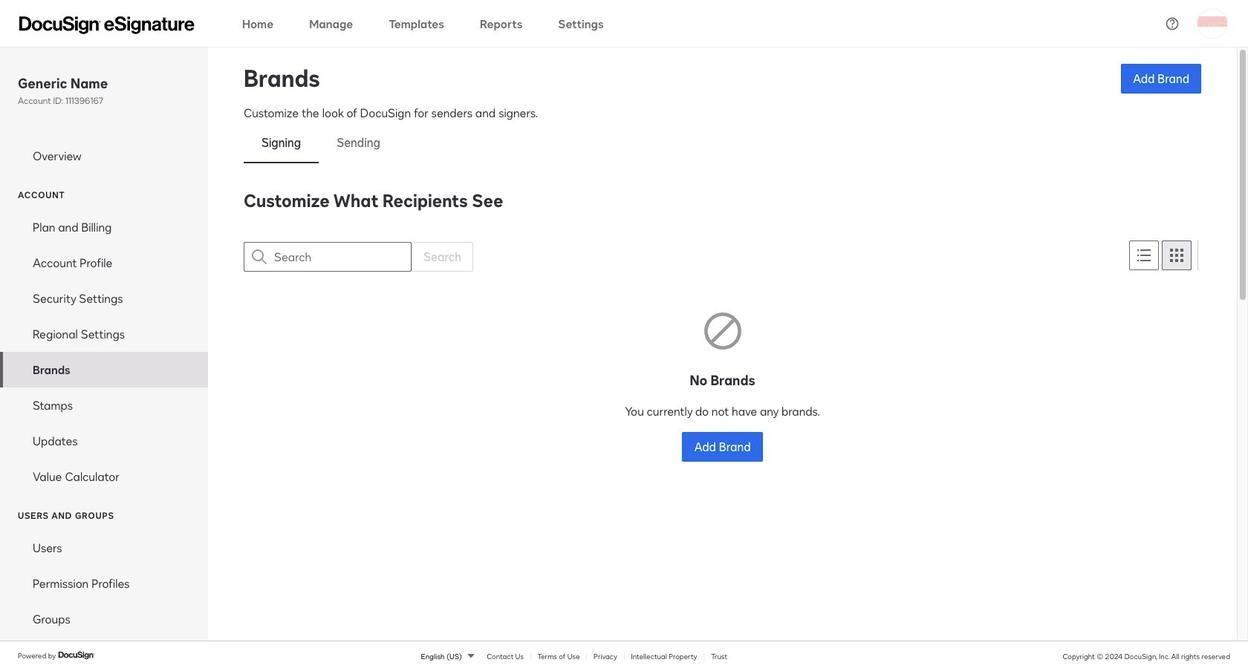 Task type: vqa. For each thing, say whether or not it's contained in the screenshot.
Tab List
yes



Task type: describe. For each thing, give the bounding box(es) containing it.
Search text field
[[274, 243, 411, 271]]

docusign image
[[58, 651, 95, 662]]

users and groups element
[[0, 531, 208, 638]]

account element
[[0, 210, 208, 495]]

your uploaded profile image image
[[1198, 9, 1228, 38]]



Task type: locate. For each thing, give the bounding box(es) containing it.
tab list
[[244, 122, 1202, 164]]

tab panel
[[244, 187, 1202, 628]]

docusign admin image
[[19, 16, 195, 34]]



